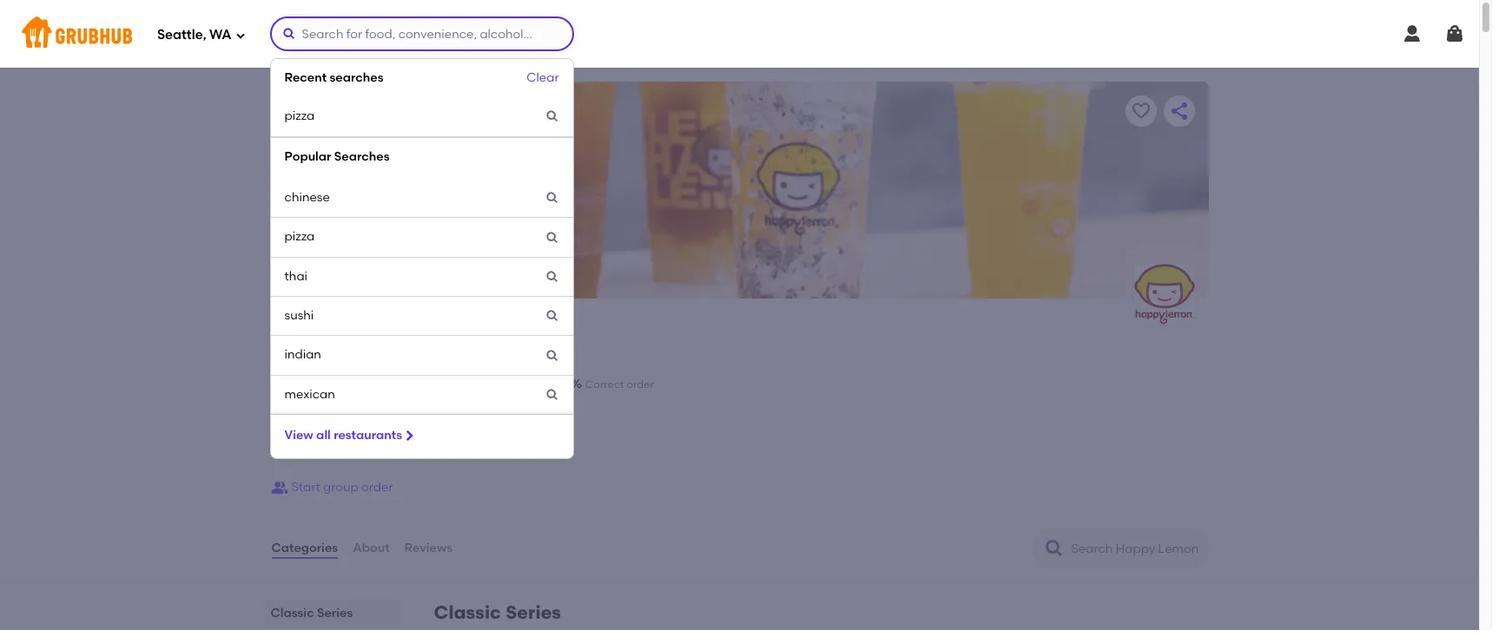 Task type: vqa. For each thing, say whether or not it's contained in the screenshot.
2nd "Ready" from the right
no



Task type: locate. For each thing, give the bounding box(es) containing it.
pizza down recent
[[285, 109, 315, 124]]

popular
[[285, 149, 331, 164]]

1 pizza from the top
[[285, 109, 315, 124]]

happy lemon
[[271, 309, 438, 339]]

searches
[[334, 149, 390, 164]]

Search for food, convenience, alcohol... search field
[[270, 17, 574, 51]]

classic down categories button
[[271, 606, 314, 621]]

on
[[463, 379, 478, 391]]

series
[[506, 602, 561, 624], [317, 606, 353, 621]]

order
[[627, 379, 654, 391], [361, 480, 393, 495]]

svg image for thai
[[545, 270, 559, 284]]

classic down reviews button
[[434, 602, 501, 624]]

0 horizontal spatial 91
[[338, 377, 350, 392]]

91 down 17105 southcenter pkwy button at bottom left
[[338, 377, 350, 392]]

order inside button
[[361, 480, 393, 495]]

chinese
[[285, 190, 330, 205]]

southcenter
[[325, 352, 397, 366]]

2 list box from the left
[[270, 58, 574, 459]]

happy
[[271, 309, 351, 339]]

searches
[[330, 71, 384, 85]]

1 horizontal spatial series
[[506, 602, 561, 624]]

wa
[[209, 27, 232, 42]]

91 right delivery
[[559, 377, 571, 392]]

4
[[288, 377, 295, 392]]

0 horizontal spatial order
[[361, 480, 393, 495]]

search icon image
[[1044, 539, 1065, 560]]

0 vertical spatial pizza
[[285, 109, 315, 124]]

recent
[[285, 71, 327, 85]]

good
[[365, 379, 393, 391]]

Search Happy Lemon search field
[[1070, 541, 1203, 558]]

reviews
[[404, 541, 453, 556]]

about
[[353, 541, 390, 556]]

pizza up the thai
[[285, 230, 315, 245]]

order right correct
[[627, 379, 654, 391]]

indian
[[285, 348, 321, 363]]

seattle,
[[157, 27, 206, 42]]

order right group
[[361, 480, 393, 495]]

classic inside tab
[[271, 606, 314, 621]]

0 horizontal spatial classic series
[[271, 606, 353, 621]]

correct
[[585, 379, 624, 391]]

on time delivery
[[463, 379, 545, 391]]

classic series
[[434, 602, 561, 624], [271, 606, 353, 621]]

1 horizontal spatial classic series
[[434, 602, 561, 624]]

1 vertical spatial pizza
[[285, 230, 315, 245]]

view
[[285, 428, 313, 443]]

all
[[316, 428, 331, 443]]

categories button
[[271, 518, 339, 580]]

categories
[[271, 541, 338, 556]]

delivery
[[506, 379, 545, 391]]

recent searches
[[285, 71, 384, 85]]

91
[[338, 377, 350, 392], [559, 377, 571, 392]]

list box
[[0, 58, 1493, 631], [270, 58, 574, 459]]

0 horizontal spatial classic
[[271, 606, 314, 621]]

0 horizontal spatial series
[[317, 606, 353, 621]]

1 vertical spatial order
[[361, 480, 393, 495]]

restaurants
[[334, 428, 402, 443]]

save this restaurant button
[[1126, 96, 1157, 127]]

90
[[433, 377, 448, 392]]

food
[[396, 379, 419, 391]]

view all restaurants
[[285, 428, 402, 443]]

pkwy
[[400, 352, 431, 366]]

svg image
[[1402, 23, 1423, 44], [282, 27, 296, 41], [545, 191, 559, 205], [545, 270, 559, 284], [545, 388, 559, 402]]

start
[[291, 480, 320, 495]]

pizza
[[285, 109, 315, 124], [285, 230, 315, 245]]

clear
[[527, 70, 559, 85]]

1 horizontal spatial classic
[[434, 602, 501, 624]]

svg image
[[1445, 23, 1466, 44], [235, 30, 245, 40], [545, 110, 559, 124], [545, 231, 559, 245], [545, 309, 559, 323], [545, 349, 559, 363], [402, 429, 416, 443]]

1 list box from the left
[[0, 58, 1493, 631]]

delivery
[[323, 430, 365, 442]]

1 horizontal spatial 91
[[559, 377, 571, 392]]

popular searches
[[285, 149, 390, 164]]

1 horizontal spatial order
[[627, 379, 654, 391]]

classic
[[434, 602, 501, 624], [271, 606, 314, 621]]



Task type: describe. For each thing, give the bounding box(es) containing it.
save this restaurant image
[[1131, 101, 1152, 122]]

17105 southcenter pkwy
[[293, 352, 431, 366]]

1 91 from the left
[[338, 377, 350, 392]]

17105 southcenter pkwy button
[[292, 350, 432, 369]]

list box inside main navigation navigation
[[270, 58, 574, 459]]

sushi
[[285, 308, 314, 323]]

svg image for chinese
[[545, 191, 559, 205]]

17105
[[293, 352, 322, 366]]

time
[[480, 379, 503, 391]]

reviews button
[[404, 518, 454, 580]]

series inside classic series tab
[[317, 606, 353, 621]]

correct order
[[585, 379, 654, 391]]

classic series tab
[[271, 605, 392, 623]]

seattle, wa
[[157, 27, 232, 42]]

good food
[[365, 379, 419, 391]]

caret left icon image
[[290, 101, 311, 122]]

group
[[323, 480, 359, 495]]

lemon
[[357, 309, 438, 339]]

thai
[[285, 269, 308, 284]]

(294)
[[298, 377, 328, 392]]

main navigation navigation
[[0, 0, 1493, 631]]

svg image for mexican
[[545, 388, 559, 402]]

people icon image
[[271, 480, 288, 497]]

delivery option group
[[271, 415, 569, 459]]

about button
[[352, 518, 391, 580]]

share icon image
[[1169, 101, 1190, 122]]

start group order
[[291, 480, 393, 495]]

happy lemon logo image
[[1134, 264, 1195, 325]]

2 91 from the left
[[559, 377, 571, 392]]

mexican
[[285, 387, 335, 402]]

star icon image
[[271, 376, 288, 394]]

classic series inside tab
[[271, 606, 353, 621]]

subscription pass image
[[271, 353, 288, 366]]

2 pizza from the top
[[285, 230, 315, 245]]

0 vertical spatial order
[[627, 379, 654, 391]]

start group order button
[[271, 473, 393, 504]]



